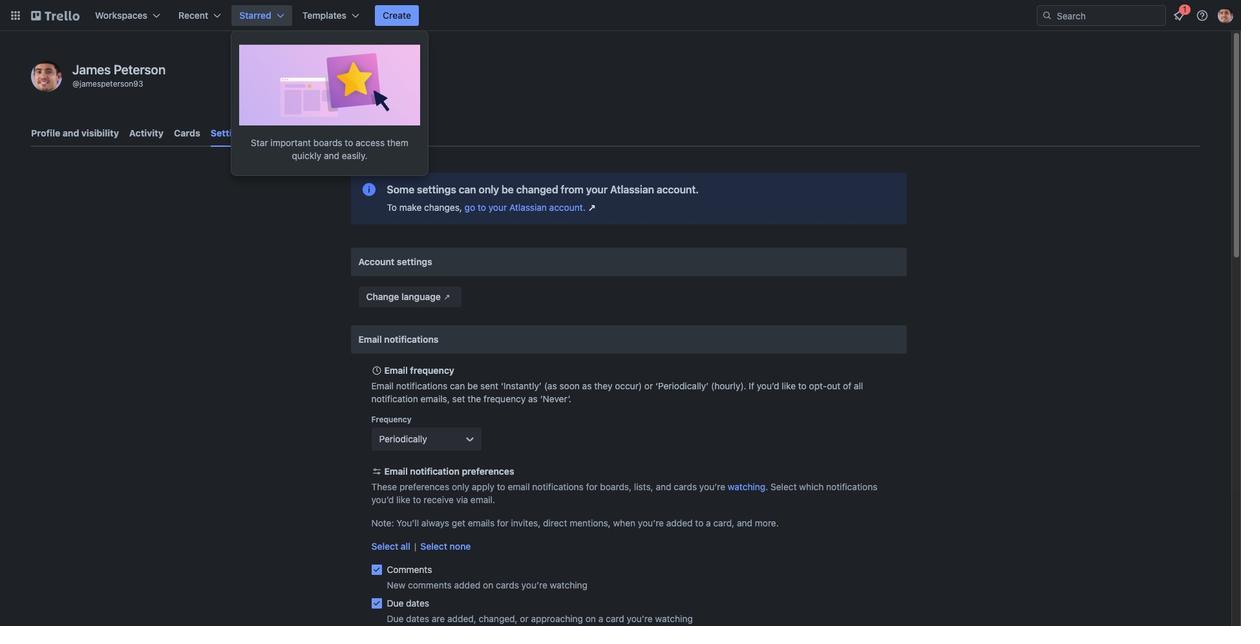 Task type: locate. For each thing, give the bounding box(es) containing it.
only up via
[[452, 481, 470, 492]]

watching up approaching
[[550, 579, 588, 590]]

0 vertical spatial account.
[[657, 184, 699, 195]]

to right go
[[478, 202, 486, 213]]

1 horizontal spatial a
[[706, 517, 711, 528]]

0 horizontal spatial a
[[599, 613, 604, 624]]

all left | in the left bottom of the page
[[401, 541, 411, 552]]

email up frequency
[[372, 380, 394, 391]]

email for email notifications can be sent 'instantly' (as soon as they occur) or 'periodically' (hourly). if you'd like to opt-out of all notification emails, set the frequency as 'never'.
[[372, 380, 394, 391]]

go to your atlassian account.
[[465, 202, 586, 213]]

1 horizontal spatial all
[[854, 380, 864, 391]]

1 vertical spatial frequency
[[484, 393, 526, 404]]

0 vertical spatial or
[[645, 380, 653, 391]]

cards link
[[174, 122, 200, 145]]

important
[[271, 137, 311, 148]]

notifications right "which"
[[827, 481, 878, 492]]

notifications
[[384, 334, 439, 345], [396, 380, 448, 391], [533, 481, 584, 492], [827, 481, 878, 492]]

watching up the more.
[[728, 481, 766, 492]]

easily.
[[342, 150, 368, 161]]

notification
[[372, 393, 418, 404], [410, 466, 460, 477]]

all
[[854, 380, 864, 391], [401, 541, 411, 552]]

1 horizontal spatial your
[[586, 184, 608, 195]]

profile
[[31, 127, 60, 138]]

2 due from the top
[[387, 613, 404, 624]]

can inside email notifications can be sent 'instantly' (as soon as they occur) or 'periodically' (hourly). if you'd like to opt-out of all notification emails, set the frequency as 'never'.
[[450, 380, 465, 391]]

be inside email notifications can be sent 'instantly' (as soon as they occur) or 'periodically' (hourly). if you'd like to opt-out of all notification emails, set the frequency as 'never'.
[[468, 380, 478, 391]]

boards,
[[600, 481, 632, 492]]

on left card
[[586, 613, 596, 624]]

your right go
[[489, 202, 507, 213]]

templates
[[302, 10, 347, 21]]

for right emails at the left of page
[[497, 517, 509, 528]]

1 vertical spatial atlassian
[[510, 202, 547, 213]]

due dates
[[387, 598, 429, 609]]

2 dates from the top
[[406, 613, 429, 624]]

notification up the receive
[[410, 466, 460, 477]]

1 vertical spatial a
[[599, 613, 604, 624]]

you're
[[700, 481, 726, 492], [638, 517, 664, 528], [522, 579, 548, 590], [627, 613, 653, 624]]

to inside star important boards to access them quickly and easily.
[[345, 137, 353, 148]]

notifications down email frequency
[[396, 380, 448, 391]]

card,
[[714, 517, 735, 528]]

0 vertical spatial your
[[586, 184, 608, 195]]

atlassian down changed
[[510, 202, 547, 213]]

sent
[[481, 380, 499, 391]]

email frequency
[[384, 365, 455, 376]]

0 vertical spatial all
[[854, 380, 864, 391]]

preferences
[[462, 466, 515, 477], [400, 481, 450, 492]]

settings
[[417, 184, 456, 195], [397, 256, 432, 267]]

and right profile
[[63, 127, 79, 138]]

1 vertical spatial settings
[[397, 256, 432, 267]]

receive
[[424, 494, 454, 505]]

dates down due dates
[[406, 613, 429, 624]]

1 vertical spatial preferences
[[400, 481, 450, 492]]

1 due from the top
[[387, 598, 404, 609]]

only
[[479, 184, 499, 195], [452, 481, 470, 492]]

2 horizontal spatial select
[[771, 481, 797, 492]]

1 vertical spatial like
[[397, 494, 411, 505]]

email
[[359, 334, 382, 345], [384, 365, 408, 376], [372, 380, 394, 391], [384, 466, 408, 477]]

2 vertical spatial watching
[[655, 613, 693, 624]]

1 horizontal spatial you'd
[[757, 380, 780, 391]]

due for due dates
[[387, 598, 404, 609]]

be up go to your atlassian account.
[[502, 184, 514, 195]]

or
[[645, 380, 653, 391], [520, 613, 529, 624]]

atlassian right from
[[610, 184, 655, 195]]

or right changed,
[[520, 613, 529, 624]]

|
[[414, 541, 417, 552]]

your right from
[[586, 184, 608, 195]]

1 horizontal spatial or
[[645, 380, 653, 391]]

cards up changed,
[[496, 579, 519, 590]]

added
[[667, 517, 693, 528], [454, 579, 481, 590]]

1 horizontal spatial like
[[782, 380, 796, 391]]

select down note:
[[372, 541, 399, 552]]

settings for some
[[417, 184, 456, 195]]

frequency down sent
[[484, 393, 526, 404]]

0 horizontal spatial your
[[489, 202, 507, 213]]

1 vertical spatial be
[[468, 380, 478, 391]]

due down due dates
[[387, 613, 404, 624]]

atlassian
[[610, 184, 655, 195], [510, 202, 547, 213]]

0 vertical spatial on
[[483, 579, 494, 590]]

soon
[[560, 380, 580, 391]]

account.
[[657, 184, 699, 195], [550, 202, 586, 213]]

email for email notifications
[[359, 334, 382, 345]]

added up added,
[[454, 579, 481, 590]]

1 vertical spatial due
[[387, 613, 404, 624]]

templates button
[[295, 5, 367, 26]]

frequency
[[410, 365, 455, 376], [484, 393, 526, 404]]

workspaces
[[95, 10, 147, 21]]

be up the
[[468, 380, 478, 391]]

0 vertical spatial frequency
[[410, 365, 455, 376]]

0 vertical spatial be
[[502, 184, 514, 195]]

0 vertical spatial you'd
[[757, 380, 780, 391]]

profile and visibility
[[31, 127, 119, 138]]

1 horizontal spatial cards
[[674, 481, 697, 492]]

email notifications can be sent 'instantly' (as soon as they occur) or 'periodically' (hourly). if you'd like to opt-out of all notification emails, set the frequency as 'never'.
[[372, 380, 864, 404]]

cards right lists,
[[674, 481, 697, 492]]

as left they at the left bottom
[[583, 380, 592, 391]]

0 vertical spatial for
[[586, 481, 598, 492]]

2 horizontal spatial watching
[[728, 481, 766, 492]]

0 horizontal spatial all
[[401, 541, 411, 552]]

1 horizontal spatial frequency
[[484, 393, 526, 404]]

are
[[432, 613, 445, 624]]

like left opt-
[[782, 380, 796, 391]]

to
[[387, 202, 397, 213]]

0 horizontal spatial watching
[[550, 579, 588, 590]]

approaching
[[531, 613, 583, 624]]

0 vertical spatial notification
[[372, 393, 418, 404]]

of
[[843, 380, 852, 391]]

0 vertical spatial atlassian
[[610, 184, 655, 195]]

dates for due dates are added, changed, or approaching on a card you're watching
[[406, 613, 429, 624]]

on up changed,
[[483, 579, 494, 590]]

occur)
[[615, 380, 642, 391]]

they
[[595, 380, 613, 391]]

0 horizontal spatial as
[[528, 393, 538, 404]]

settings up language
[[397, 256, 432, 267]]

notification up frequency
[[372, 393, 418, 404]]

recent
[[179, 10, 208, 21]]

like inside . select which notifications you'd like to receive via email.
[[397, 494, 411, 505]]

be
[[502, 184, 514, 195], [468, 380, 478, 391]]

like down these
[[397, 494, 411, 505]]

to left opt-
[[799, 380, 807, 391]]

1 vertical spatial for
[[497, 517, 509, 528]]

1 horizontal spatial as
[[583, 380, 592, 391]]

boards
[[314, 137, 343, 148]]

set
[[453, 393, 465, 404]]

new comments added on cards you're watching
[[387, 579, 588, 590]]

0 vertical spatial dates
[[406, 598, 429, 609]]

0 horizontal spatial select
[[372, 541, 399, 552]]

0 vertical spatial as
[[583, 380, 592, 391]]

1 vertical spatial cards
[[496, 579, 519, 590]]

0 vertical spatial watching
[[728, 481, 766, 492]]

you're right card
[[627, 613, 653, 624]]

your
[[586, 184, 608, 195], [489, 202, 507, 213]]

jamespeterson93
[[80, 79, 143, 89]]

or inside email notifications can be sent 'instantly' (as soon as they occur) or 'periodically' (hourly). if you'd like to opt-out of all notification emails, set the frequency as 'never'.
[[645, 380, 653, 391]]

starred board image
[[239, 39, 420, 126]]

0 vertical spatial added
[[667, 517, 693, 528]]

email down email notifications
[[384, 365, 408, 376]]

select right | in the left bottom of the page
[[421, 541, 448, 552]]

you'd right "if"
[[757, 380, 780, 391]]

1 vertical spatial on
[[586, 613, 596, 624]]

1 vertical spatial added
[[454, 579, 481, 590]]

frequency up emails, at bottom
[[410, 365, 455, 376]]

email up these
[[384, 466, 408, 477]]

email.
[[471, 494, 495, 505]]

to left the receive
[[413, 494, 421, 505]]

you'd
[[757, 380, 780, 391], [372, 494, 394, 505]]

email for email frequency
[[384, 365, 408, 376]]

1 vertical spatial you'd
[[372, 494, 394, 505]]

notifications up direct
[[533, 481, 584, 492]]

0 horizontal spatial added
[[454, 579, 481, 590]]

profile and visibility link
[[31, 122, 119, 145]]

1 vertical spatial notification
[[410, 466, 460, 477]]

0 vertical spatial only
[[479, 184, 499, 195]]

0 vertical spatial cards
[[674, 481, 697, 492]]

0 horizontal spatial or
[[520, 613, 529, 624]]

email inside email notifications can be sent 'instantly' (as soon as they occur) or 'periodically' (hourly). if you'd like to opt-out of all notification emails, set the frequency as 'never'.
[[372, 380, 394, 391]]

1 vertical spatial can
[[450, 380, 465, 391]]

0 horizontal spatial be
[[468, 380, 478, 391]]

watching link
[[728, 481, 766, 492]]

due down new
[[387, 598, 404, 609]]

a left 'card,'
[[706, 517, 711, 528]]

to left email
[[497, 481, 506, 492]]

@
[[72, 79, 80, 89]]

watching right card
[[655, 613, 693, 624]]

1 dates from the top
[[406, 598, 429, 609]]

preferences up apply
[[462, 466, 515, 477]]

settings up changes,
[[417, 184, 456, 195]]

as down 'instantly'
[[528, 393, 538, 404]]

always
[[422, 517, 450, 528]]

like inside email notifications can be sent 'instantly' (as soon as they occur) or 'periodically' (hourly). if you'd like to opt-out of all notification emails, set the frequency as 'never'.
[[782, 380, 796, 391]]

due for due dates are added, changed, or approaching on a card you're watching
[[387, 613, 404, 624]]

1 horizontal spatial only
[[479, 184, 499, 195]]

to inside . select which notifications you'd like to receive via email.
[[413, 494, 421, 505]]

new
[[387, 579, 406, 590]]

primary element
[[0, 0, 1242, 31]]

1 horizontal spatial select
[[421, 541, 448, 552]]

you'll
[[397, 517, 419, 528]]

0 vertical spatial settings
[[417, 184, 456, 195]]

and down boards on the left top of the page
[[324, 150, 340, 161]]

select
[[771, 481, 797, 492], [372, 541, 399, 552], [421, 541, 448, 552]]

watching
[[728, 481, 766, 492], [550, 579, 588, 590], [655, 613, 693, 624]]

notifications inside . select which notifications you'd like to receive via email.
[[827, 481, 878, 492]]

to up the easily. in the top of the page
[[345, 137, 353, 148]]

0 vertical spatial like
[[782, 380, 796, 391]]

0 vertical spatial due
[[387, 598, 404, 609]]

you'd down these
[[372, 494, 394, 505]]

visibility
[[81, 127, 119, 138]]

dates down comments
[[406, 598, 429, 609]]

email down change
[[359, 334, 382, 345]]

can up set
[[450, 380, 465, 391]]

for left boards,
[[586, 481, 598, 492]]

you're up due dates are added, changed, or approaching on a card you're watching
[[522, 579, 548, 590]]

dates
[[406, 598, 429, 609], [406, 613, 429, 624]]

all right "of"
[[854, 380, 864, 391]]

0 vertical spatial preferences
[[462, 466, 515, 477]]

only up go to your atlassian account.
[[479, 184, 499, 195]]

select right . on the bottom of page
[[771, 481, 797, 492]]

a
[[706, 517, 711, 528], [599, 613, 604, 624]]

as
[[583, 380, 592, 391], [528, 393, 538, 404]]

to inside email notifications can be sent 'instantly' (as soon as they occur) or 'periodically' (hourly). if you'd like to opt-out of all notification emails, set the frequency as 'never'.
[[799, 380, 807, 391]]

can up go
[[459, 184, 476, 195]]

open information menu image
[[1196, 9, 1209, 22]]

a left card
[[599, 613, 604, 624]]

1 horizontal spatial added
[[667, 517, 693, 528]]

from
[[561, 184, 584, 195]]

added left 'card,'
[[667, 517, 693, 528]]

1 vertical spatial dates
[[406, 613, 429, 624]]

1 vertical spatial watching
[[550, 579, 588, 590]]

or right occur)
[[645, 380, 653, 391]]

1 vertical spatial or
[[520, 613, 529, 624]]

0 horizontal spatial account.
[[550, 202, 586, 213]]

back to home image
[[31, 5, 80, 26]]

0 horizontal spatial only
[[452, 481, 470, 492]]

invites,
[[511, 517, 541, 528]]

like
[[782, 380, 796, 391], [397, 494, 411, 505]]

and
[[63, 127, 79, 138], [324, 150, 340, 161], [656, 481, 672, 492], [737, 517, 753, 528]]

0 vertical spatial can
[[459, 184, 476, 195]]

1 vertical spatial only
[[452, 481, 470, 492]]

0 horizontal spatial for
[[497, 517, 509, 528]]

preferences up the receive
[[400, 481, 450, 492]]

dates for due dates
[[406, 598, 429, 609]]

1 vertical spatial as
[[528, 393, 538, 404]]

0 horizontal spatial you'd
[[372, 494, 394, 505]]

0 horizontal spatial like
[[397, 494, 411, 505]]



Task type: describe. For each thing, give the bounding box(es) containing it.
via
[[456, 494, 468, 505]]

1 vertical spatial your
[[489, 202, 507, 213]]

language
[[402, 291, 441, 302]]

them
[[387, 137, 409, 148]]

. select which notifications you'd like to receive via email.
[[372, 481, 878, 505]]

1 notification image
[[1172, 8, 1187, 23]]

cards
[[174, 127, 200, 138]]

select all button
[[372, 540, 411, 553]]

1 horizontal spatial atlassian
[[610, 184, 655, 195]]

0 vertical spatial a
[[706, 517, 711, 528]]

'never'.
[[540, 393, 572, 404]]

select inside . select which notifications you'd like to receive via email.
[[771, 481, 797, 492]]

'instantly'
[[501, 380, 542, 391]]

changed
[[516, 184, 559, 195]]

frequency inside email notifications can be sent 'instantly' (as soon as they occur) or 'periodically' (hourly). if you'd like to opt-out of all notification emails, set the frequency as 'never'.
[[484, 393, 526, 404]]

these
[[372, 481, 397, 492]]

settings for account
[[397, 256, 432, 267]]

out
[[827, 380, 841, 391]]

emails,
[[421, 393, 450, 404]]

to left 'card,'
[[696, 517, 704, 528]]

notifications up email frequency
[[384, 334, 439, 345]]

starred
[[239, 10, 271, 21]]

1 horizontal spatial be
[[502, 184, 514, 195]]

1 horizontal spatial for
[[586, 481, 598, 492]]

star important boards to access them quickly and easily.
[[251, 137, 409, 161]]

activity
[[129, 127, 164, 138]]

james peterson (jamespeterson93) image
[[1218, 8, 1234, 23]]

can for notifications
[[450, 380, 465, 391]]

some settings can only be changed from your atlassian account.
[[387, 184, 699, 195]]

starred button
[[232, 5, 292, 26]]

apply
[[472, 481, 495, 492]]

and inside star important boards to access them quickly and easily.
[[324, 150, 340, 161]]

select all | select none
[[372, 541, 471, 552]]

changed,
[[479, 613, 518, 624]]

(hourly).
[[711, 380, 747, 391]]

email notifications
[[359, 334, 439, 345]]

settings link
[[211, 122, 248, 147]]

frequency
[[372, 415, 412, 424]]

1 horizontal spatial preferences
[[462, 466, 515, 477]]

direct
[[543, 517, 567, 528]]

0 horizontal spatial cards
[[496, 579, 519, 590]]

none
[[450, 541, 471, 552]]

get
[[452, 517, 466, 528]]

comments
[[387, 564, 432, 575]]

quickly
[[292, 150, 322, 161]]

email
[[508, 481, 530, 492]]

and right 'card,'
[[737, 517, 753, 528]]

email notification preferences
[[384, 466, 515, 477]]

1 horizontal spatial watching
[[655, 613, 693, 624]]

account
[[359, 256, 395, 267]]

changes,
[[424, 202, 462, 213]]

0 horizontal spatial frequency
[[410, 365, 455, 376]]

activity link
[[129, 122, 164, 145]]

periodically
[[379, 433, 427, 444]]

go to your atlassian account. link
[[465, 201, 599, 214]]

you'd inside email notifications can be sent 'instantly' (as soon as they occur) or 'periodically' (hourly). if you'd like to opt-out of all notification emails, set the frequency as 'never'.
[[757, 380, 780, 391]]

more.
[[755, 517, 779, 528]]

these preferences only apply to email notifications for boards, lists, and cards you're watching
[[372, 481, 766, 492]]

the
[[468, 393, 481, 404]]

can for settings
[[459, 184, 476, 195]]

sm image
[[441, 290, 454, 303]]

you're right when
[[638, 517, 664, 528]]

you're left watching link
[[700, 481, 726, 492]]

change language link
[[359, 287, 462, 307]]

you'd inside . select which notifications you'd like to receive via email.
[[372, 494, 394, 505]]

lists,
[[634, 481, 654, 492]]

access
[[356, 137, 385, 148]]

star
[[251, 137, 268, 148]]

all inside email notifications can be sent 'instantly' (as soon as they occur) or 'periodically' (hourly). if you'd like to opt-out of all notification emails, set the frequency as 'never'.
[[854, 380, 864, 391]]

account settings
[[359, 256, 432, 267]]

note:
[[372, 517, 394, 528]]

settings
[[211, 127, 248, 138]]

added,
[[448, 613, 477, 624]]

note: you'll always get emails for invites, direct mentions, when you're added to a card, and more.
[[372, 517, 779, 528]]

(as
[[544, 380, 557, 391]]

0 horizontal spatial preferences
[[400, 481, 450, 492]]

workspaces button
[[87, 5, 168, 26]]

which
[[800, 481, 824, 492]]

opt-
[[809, 380, 827, 391]]

search image
[[1043, 10, 1053, 21]]

comments
[[408, 579, 452, 590]]

select none button
[[421, 540, 471, 553]]

0 horizontal spatial atlassian
[[510, 202, 547, 213]]

some
[[387, 184, 415, 195]]

go
[[465, 202, 475, 213]]

recent button
[[171, 5, 229, 26]]

james peterson @ jamespeterson93
[[72, 62, 166, 89]]

if
[[749, 380, 755, 391]]

to make changes,
[[387, 202, 465, 213]]

james peterson (jamespeterson93) image
[[31, 61, 62, 92]]

make
[[400, 202, 422, 213]]

create
[[383, 10, 411, 21]]

1 horizontal spatial on
[[586, 613, 596, 624]]

and right lists,
[[656, 481, 672, 492]]

card
[[606, 613, 625, 624]]

0 horizontal spatial on
[[483, 579, 494, 590]]

Search field
[[1053, 6, 1166, 25]]

when
[[613, 517, 636, 528]]

'periodically'
[[656, 380, 709, 391]]

notifications inside email notifications can be sent 'instantly' (as soon as they occur) or 'periodically' (hourly). if you'd like to opt-out of all notification emails, set the frequency as 'never'.
[[396, 380, 448, 391]]

create button
[[375, 5, 419, 26]]

1 horizontal spatial account.
[[657, 184, 699, 195]]

email for email notification preferences
[[384, 466, 408, 477]]

notification inside email notifications can be sent 'instantly' (as soon as they occur) or 'periodically' (hourly). if you'd like to opt-out of all notification emails, set the frequency as 'never'.
[[372, 393, 418, 404]]

james
[[72, 62, 111, 77]]

mentions,
[[570, 517, 611, 528]]

emails
[[468, 517, 495, 528]]

due dates are added, changed, or approaching on a card you're watching
[[387, 613, 693, 624]]

change language
[[366, 291, 441, 302]]

1 vertical spatial account.
[[550, 202, 586, 213]]

1 vertical spatial all
[[401, 541, 411, 552]]



Task type: vqa. For each thing, say whether or not it's contained in the screenshot.
DO
no



